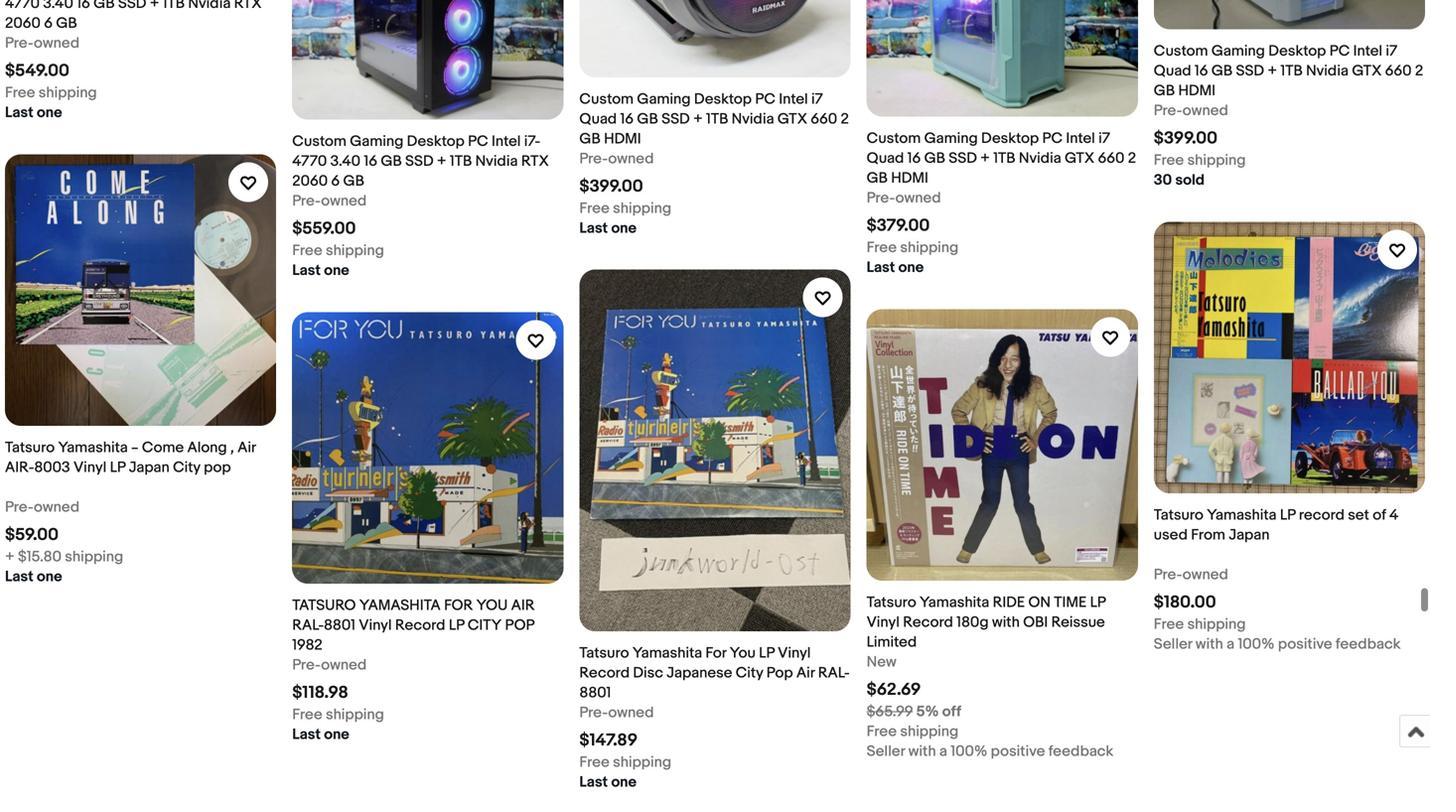 Task type: describe. For each thing, give the bounding box(es) containing it.
nvidia for custom gaming desktop pc intel i7 quad 16 gb ssd + 1tb nvidia gtx 660 2 gb hdmi pre-owned $399.00 free shipping 30 sold
[[1306, 62, 1349, 80]]

free inside custom gaming desktop pc intel i7 quad 16 gb ssd + 1tb nvidia gtx 660 2 gb hdmi pre-owned $399.00 free shipping 30 sold
[[1154, 152, 1184, 170]]

air
[[511, 597, 535, 615]]

$549.00
[[5, 61, 69, 82]]

16 for custom gaming desktop pc intel i7 quad 16 gb ssd + 1tb nvidia gtx 660 2 gb hdmi pre-owned $379.00 free shipping last one
[[908, 150, 921, 168]]

free shipping text field for custom gaming desktop pc intel i7 quad 16 gb ssd + 1tb nvidia gtx 660 2 gb hdmi pre-owned $399.00 free shipping last one
[[580, 199, 672, 219]]

owned inside custom gaming desktop pc intel i7- 4770 3.40 16 gb ssd + 1tb nvidia rtx 2060 6 gb pre-owned $559.00 free shipping last one
[[321, 192, 367, 210]]

pc for custom gaming desktop pc intel i7 quad 16 gb ssd + 1tb nvidia gtx 660 2 gb hdmi pre-owned $379.00 free shipping last one
[[1043, 130, 1063, 148]]

$399.00 for custom gaming desktop pc intel i7 quad 16 gb ssd + 1tb nvidia gtx 660 2 gb hdmi pre-owned $399.00 free shipping 30 sold
[[1154, 128, 1218, 149]]

$549.00 text field
[[5, 61, 69, 82]]

$118.98
[[292, 683, 348, 704]]

one inside custom gaming desktop pc intel i7- 4770 3.40 16 gb ssd + 1tb nvidia rtx 2060 6 gb pre-owned $559.00 free shipping last one
[[324, 262, 349, 280]]

hdmi for custom gaming desktop pc intel i7 quad 16 gb ssd + 1tb nvidia gtx 660 2 gb hdmi pre-owned $399.00 free shipping last one
[[604, 130, 641, 148]]

custom gaming desktop pc intel i7 quad 16 gb ssd + 1tb nvidia gtx 660 2 gb hdmi pre-owned $399.00 free shipping 30 sold
[[1154, 42, 1424, 189]]

$559.00
[[292, 219, 356, 240]]

shipping inside pre-owned $59.00 + $15.80 shipping last one
[[65, 548, 123, 566]]

pop
[[204, 459, 231, 477]]

city inside tatsuro yamashita – come along , air air-8003 vinyl lp japan city pop
[[173, 459, 200, 477]]

$399.00 text field
[[1154, 128, 1218, 149]]

owned inside custom gaming desktop pc intel i7 quad 16 gb ssd + 1tb nvidia gtx 660 2 gb hdmi pre-owned $399.00 free shipping 30 sold
[[1183, 102, 1229, 120]]

pre-owned text field for custom gaming desktop pc intel i7 quad 16 gb ssd + 1tb nvidia gtx 660 2 gb hdmi pre-owned $399.00 free shipping 30 sold
[[1154, 101, 1229, 121]]

time
[[1054, 594, 1087, 612]]

1tb for custom gaming desktop pc intel i7 quad 16 gb ssd + 1tb nvidia gtx 660 2 gb hdmi pre-owned $379.00 free shipping last one
[[994, 150, 1016, 168]]

8801 inside tatsuro yamashita for you air ral-8801 vinyl record lp city pop 1982 pre-owned $118.98 free shipping last one
[[324, 617, 356, 635]]

1982
[[292, 637, 323, 655]]

ssd for custom gaming desktop pc intel i7 quad 16 gb ssd + 1tb nvidia gtx 660 2 gb hdmi pre-owned $379.00 free shipping last one
[[949, 150, 977, 168]]

last inside tatsuro yamashita for you lp vinyl record disc japanese city pop air ral- 8801 pre-owned $147.89 free shipping last one
[[580, 774, 608, 792]]

free inside tatsuro yamashita ride on time lp vinyl record 180g with obi reissue limited new $62.69 $65.99 5% off free shipping seller with a 100% positive feedback
[[867, 723, 897, 741]]

tatsuro for tatsuro yamashita for you lp vinyl record disc japanese city pop air ral- 8801 pre-owned $147.89 free shipping last one
[[580, 645, 629, 663]]

1tb for custom gaming desktop pc intel i7 quad 16 gb ssd + 1tb nvidia gtx 660 2 gb hdmi pre-owned $399.00 free shipping last one
[[706, 110, 729, 128]]

owned inside tatsuro yamashita for you lp vinyl record disc japanese city pop air ral- 8801 pre-owned $147.89 free shipping last one
[[608, 704, 654, 722]]

shipping inside 'pre-owned $549.00 free shipping last one'
[[39, 84, 97, 102]]

ssd for custom gaming desktop pc intel i7 quad 16 gb ssd + 1tb nvidia gtx 660 2 gb hdmi pre-owned $399.00 free shipping 30 sold
[[1236, 62, 1265, 80]]

record inside tatsuro yamashita for you lp vinyl record disc japanese city pop air ral- 8801 pre-owned $147.89 free shipping last one
[[580, 665, 630, 682]]

pre- inside custom gaming desktop pc intel i7 quad 16 gb ssd + 1tb nvidia gtx 660 2 gb hdmi pre-owned $379.00 free shipping last one
[[867, 189, 896, 207]]

pre- inside pre-owned $59.00 + $15.80 shipping last one
[[5, 499, 34, 517]]

Seller with a 100% positive feedback text field
[[867, 742, 1114, 762]]

free inside custom gaming desktop pc intel i7 quad 16 gb ssd + 1tb nvidia gtx 660 2 gb hdmi pre-owned $399.00 free shipping last one
[[580, 200, 610, 218]]

on
[[1029, 594, 1051, 612]]

8003
[[34, 459, 70, 477]]

$118.98 text field
[[292, 683, 348, 704]]

come
[[142, 439, 184, 457]]

pre- inside custom gaming desktop pc intel i7- 4770 3.40 16 gb ssd + 1tb nvidia rtx 2060 6 gb pre-owned $559.00 free shipping last one
[[292, 192, 321, 210]]

tatsuro yamashita lp record set of 4 used from japan
[[1154, 507, 1399, 544]]

pre-owned $549.00 free shipping last one
[[5, 34, 97, 122]]

pre- inside custom gaming desktop pc intel i7 quad 16 gb ssd + 1tb nvidia gtx 660 2 gb hdmi pre-owned $399.00 free shipping 30 sold
[[1154, 102, 1183, 120]]

660 for custom gaming desktop pc intel i7 quad 16 gb ssd + 1tb nvidia gtx 660 2 gb hdmi pre-owned $399.00 free shipping 30 sold
[[1386, 62, 1412, 80]]

i7-
[[524, 133, 541, 151]]

tatsuro for tatsuro yamashita ride on time lp vinyl record 180g with obi reissue limited new $62.69 $65.99 5% off free shipping seller with a 100% positive feedback
[[867, 594, 917, 612]]

i7 for custom gaming desktop pc intel i7 quad 16 gb ssd + 1tb nvidia gtx 660 2 gb hdmi pre-owned $399.00 free shipping last one
[[812, 90, 823, 108]]

free shipping text field down 5%
[[867, 722, 959, 742]]

custom for custom gaming desktop pc intel i7 quad 16 gb ssd + 1tb nvidia gtx 660 2 gb hdmi pre-owned $379.00 free shipping last one
[[867, 130, 921, 148]]

pop
[[767, 665, 793, 682]]

one inside custom gaming desktop pc intel i7 quad 16 gb ssd + 1tb nvidia gtx 660 2 gb hdmi pre-owned $399.00 free shipping last one
[[611, 220, 637, 237]]

air-
[[5, 459, 34, 477]]

last one text field for $549.00
[[5, 103, 62, 123]]

pre- inside 'pre-owned $549.00 free shipping last one'
[[5, 34, 34, 52]]

yamashita for tatsuro yamashita lp record set of 4 used from japan
[[1207, 507, 1277, 524]]

ride
[[993, 594, 1025, 612]]

last inside 'pre-owned $549.00 free shipping last one'
[[5, 104, 33, 122]]

16 inside custom gaming desktop pc intel i7- 4770 3.40 16 gb ssd + 1tb nvidia rtx 2060 6 gb pre-owned $559.00 free shipping last one
[[364, 153, 378, 171]]

free shipping text field for $379.00
[[867, 238, 959, 258]]

free inside custom gaming desktop pc intel i7- 4770 3.40 16 gb ssd + 1tb nvidia rtx 2060 6 gb pre-owned $559.00 free shipping last one
[[292, 242, 322, 260]]

+ for custom gaming desktop pc intel i7 quad 16 gb ssd + 1tb nvidia gtx 660 2 gb hdmi pre-owned $399.00 free shipping 30 sold
[[1268, 62, 1278, 80]]

pre- inside tatsuro yamashita for you air ral-8801 vinyl record lp city pop 1982 pre-owned $118.98 free shipping last one
[[292, 657, 321, 674]]

$180.00
[[1154, 593, 1217, 613]]

2 for custom gaming desktop pc intel i7 quad 16 gb ssd + 1tb nvidia gtx 660 2 gb hdmi pre-owned $399.00 free shipping 30 sold
[[1416, 62, 1424, 80]]

free inside 'pre-owned $549.00 free shipping last one'
[[5, 84, 35, 102]]

5%
[[917, 703, 939, 721]]

yamashita for tatsuro yamashita for you lp vinyl record disc japanese city pop air ral- 8801 pre-owned $147.89 free shipping last one
[[633, 645, 702, 663]]

2060
[[292, 173, 328, 190]]

rtx
[[521, 153, 549, 171]]

pre-owned text field for custom gaming desktop pc intel i7 quad 16 gb ssd + 1tb nvidia gtx 660 2 gb hdmi pre-owned $379.00 free shipping last one
[[867, 188, 941, 208]]

vinyl inside tatsuro yamashita – come along , air air-8003 vinyl lp japan city pop
[[73, 459, 107, 477]]

shipping inside custom gaming desktop pc intel i7- 4770 3.40 16 gb ssd + 1tb nvidia rtx 2060 6 gb pre-owned $559.00 free shipping last one
[[326, 242, 384, 260]]

vinyl inside tatsuro yamashita ride on time lp vinyl record 180g with obi reissue limited new $62.69 $65.99 5% off free shipping seller with a 100% positive feedback
[[867, 614, 900, 632]]

tatsuro yamashita for you air ral-8801 vinyl record lp city pop 1982 pre-owned $118.98 free shipping last one
[[292, 597, 535, 744]]

i7 for custom gaming desktop pc intel i7 quad 16 gb ssd + 1tb nvidia gtx 660 2 gb hdmi pre-owned $399.00 free shipping 30 sold
[[1386, 42, 1398, 60]]

custom for custom gaming desktop pc intel i7 quad 16 gb ssd + 1tb nvidia gtx 660 2 gb hdmi pre-owned $399.00 free shipping 30 sold
[[1154, 42, 1208, 60]]

along
[[187, 439, 227, 457]]

pre- inside pre-owned $180.00 free shipping seller with a 100% positive feedback
[[1154, 566, 1183, 584]]

hdmi for custom gaming desktop pc intel i7 quad 16 gb ssd + 1tb nvidia gtx 660 2 gb hdmi pre-owned $379.00 free shipping last one
[[891, 170, 929, 187]]

last inside custom gaming desktop pc intel i7 quad 16 gb ssd + 1tb nvidia gtx 660 2 gb hdmi pre-owned $399.00 free shipping last one
[[580, 220, 608, 237]]

feedback inside pre-owned $180.00 free shipping seller with a 100% positive feedback
[[1336, 636, 1401, 654]]

yamashita for tatsuro yamashita ride on time lp vinyl record 180g with obi reissue limited new $62.69 $65.99 5% off free shipping seller with a 100% positive feedback
[[920, 594, 990, 612]]

intel for custom gaming desktop pc intel i7 quad 16 gb ssd + 1tb nvidia gtx 660 2 gb hdmi pre-owned $379.00 free shipping last one
[[1066, 130, 1096, 148]]

ssd for custom gaming desktop pc intel i7 quad 16 gb ssd + 1tb nvidia gtx 660 2 gb hdmi pre-owned $399.00 free shipping last one
[[662, 110, 690, 128]]

gtx for custom gaming desktop pc intel i7 quad 16 gb ssd + 1tb nvidia gtx 660 2 gb hdmi pre-owned $379.00 free shipping last one
[[1065, 150, 1095, 168]]

tatsuro for tatsuro yamashita lp record set of 4 used from japan
[[1154, 507, 1204, 524]]

desktop for custom gaming desktop pc intel i7 quad 16 gb ssd + 1tb nvidia gtx 660 2 gb hdmi pre-owned $399.00 free shipping 30 sold
[[1269, 42, 1327, 60]]

lp inside tatsuro yamashita – come along , air air-8003 vinyl lp japan city pop
[[110, 459, 125, 477]]

city
[[468, 617, 502, 635]]

tatsuro yamashita ride on time lp vinyl record 180g with obi reissue limited new $62.69 $65.99 5% off free shipping seller with a 100% positive feedback
[[867, 594, 1114, 761]]

nvidia for custom gaming desktop pc intel i7 quad 16 gb ssd + 1tb nvidia gtx 660 2 gb hdmi pre-owned $399.00 free shipping last one
[[732, 110, 774, 128]]

$15.80
[[18, 548, 62, 566]]

pre-owned text field for tatsuro yamashita for you lp vinyl record disc japanese city pop air ral- 8801 pre-owned $147.89 free shipping last one
[[580, 703, 654, 723]]

$559.00 text field
[[292, 219, 356, 240]]

owned inside 'pre-owned $549.00 free shipping last one'
[[34, 34, 79, 52]]

quad for custom gaming desktop pc intel i7 quad 16 gb ssd + 1tb nvidia gtx 660 2 gb hdmi pre-owned $379.00 free shipping last one
[[867, 150, 904, 168]]

yamashita for tatsuro yamashita – come along , air air-8003 vinyl lp japan city pop
[[58, 439, 128, 457]]

shipping inside custom gaming desktop pc intel i7 quad 16 gb ssd + 1tb nvidia gtx 660 2 gb hdmi pre-owned $399.00 free shipping 30 sold
[[1188, 152, 1246, 170]]

owned inside pre-owned $59.00 + $15.80 shipping last one
[[34, 499, 79, 517]]

obi
[[1024, 614, 1048, 632]]

2 for custom gaming desktop pc intel i7 quad 16 gb ssd + 1tb nvidia gtx 660 2 gb hdmi pre-owned $379.00 free shipping last one
[[1128, 150, 1137, 168]]

japanese
[[667, 665, 733, 682]]

air inside tatsuro yamashita for you lp vinyl record disc japanese city pop air ral- 8801 pre-owned $147.89 free shipping last one
[[797, 665, 815, 682]]

100% inside pre-owned $180.00 free shipping seller with a 100% positive feedback
[[1238, 636, 1275, 654]]

city inside tatsuro yamashita for you lp vinyl record disc japanese city pop air ral- 8801 pre-owned $147.89 free shipping last one
[[736, 665, 763, 682]]

desktop for custom gaming desktop pc intel i7 quad 16 gb ssd + 1tb nvidia gtx 660 2 gb hdmi pre-owned $379.00 free shipping last one
[[982, 130, 1039, 148]]

one inside pre-owned $59.00 + $15.80 shipping last one
[[37, 568, 62, 586]]

180g
[[957, 614, 989, 632]]

$62.69
[[867, 680, 921, 701]]

record inside tatsuro yamashita ride on time lp vinyl record 180g with obi reissue limited new $62.69 $65.99 5% off free shipping seller with a 100% positive feedback
[[903, 614, 954, 632]]

japan inside the "tatsuro yamashita lp record set of 4 used from japan"
[[1229, 526, 1270, 544]]

owned inside tatsuro yamashita for you air ral-8801 vinyl record lp city pop 1982 pre-owned $118.98 free shipping last one
[[321, 657, 367, 674]]

quad for custom gaming desktop pc intel i7 quad 16 gb ssd + 1tb nvidia gtx 660 2 gb hdmi pre-owned $399.00 free shipping last one
[[580, 110, 617, 128]]

free shipping text field for custom gaming desktop pc intel i7- 4770 3.40 16 gb ssd + 1tb nvidia rtx 2060 6 gb pre-owned $559.00 free shipping last one
[[292, 241, 384, 261]]

tatsuro
[[292, 597, 356, 615]]

free inside custom gaming desktop pc intel i7 quad 16 gb ssd + 1tb nvidia gtx 660 2 gb hdmi pre-owned $379.00 free shipping last one
[[867, 239, 897, 257]]

new
[[867, 654, 897, 672]]

6
[[331, 173, 340, 190]]

shipping inside pre-owned $180.00 free shipping seller with a 100% positive feedback
[[1188, 616, 1246, 634]]

a inside pre-owned $180.00 free shipping seller with a 100% positive feedback
[[1227, 636, 1235, 654]]

pre-owned text field for tatsuro yamashita for you air ral-8801 vinyl record lp city pop 1982 pre-owned $118.98 free shipping last one
[[292, 656, 367, 675]]

limited
[[867, 634, 917, 652]]

quad for custom gaming desktop pc intel i7 quad 16 gb ssd + 1tb nvidia gtx 660 2 gb hdmi pre-owned $399.00 free shipping 30 sold
[[1154, 62, 1192, 80]]

free inside pre-owned $180.00 free shipping seller with a 100% positive feedback
[[1154, 616, 1184, 634]]

free shipping text field for pre-owned $549.00 free shipping last one
[[5, 83, 97, 103]]

you
[[477, 597, 508, 615]]

3.40
[[330, 153, 361, 171]]

$379.00 text field
[[867, 216, 930, 237]]

last one text field for $59.00
[[5, 567, 62, 587]]

pre-owned $59.00 + $15.80 shipping last one
[[5, 499, 123, 586]]

pre- inside tatsuro yamashita for you lp vinyl record disc japanese city pop air ral- 8801 pre-owned $147.89 free shipping last one
[[580, 704, 608, 722]]

tatsuro for tatsuro yamashita – come along , air air-8003 vinyl lp japan city pop
[[5, 439, 55, 457]]

8801 inside tatsuro yamashita for you lp vinyl record disc japanese city pop air ral- 8801 pre-owned $147.89 free shipping last one
[[580, 684, 611, 702]]

nvidia inside custom gaming desktop pc intel i7- 4770 3.40 16 gb ssd + 1tb nvidia rtx 2060 6 gb pre-owned $559.00 free shipping last one
[[475, 153, 518, 171]]

free inside tatsuro yamashita for you air ral-8801 vinyl record lp city pop 1982 pre-owned $118.98 free shipping last one
[[292, 706, 322, 724]]

tatsuro yamashita – come along , air air-8003 vinyl lp japan city pop
[[5, 439, 256, 477]]

one inside tatsuro yamashita for you lp vinyl record disc japanese city pop air ral- 8801 pre-owned $147.89 free shipping last one
[[611, 774, 637, 792]]

disc
[[633, 665, 663, 682]]

set
[[1348, 507, 1370, 524]]

yamashita
[[359, 597, 441, 615]]

shipping inside custom gaming desktop pc intel i7 quad 16 gb ssd + 1tb nvidia gtx 660 2 gb hdmi pre-owned $399.00 free shipping last one
[[613, 200, 672, 218]]

reissue
[[1052, 614, 1105, 632]]

$379.00
[[867, 216, 930, 237]]

1tb inside custom gaming desktop pc intel i7- 4770 3.40 16 gb ssd + 1tb nvidia rtx 2060 6 gb pre-owned $559.00 free shipping last one
[[450, 153, 472, 171]]

last one text field for $147.89
[[580, 773, 637, 793]]



Task type: vqa. For each thing, say whether or not it's contained in the screenshot.
RAL-
yes



Task type: locate. For each thing, give the bounding box(es) containing it.
1 vertical spatial air
[[797, 665, 815, 682]]

i7
[[1386, 42, 1398, 60], [812, 90, 823, 108], [1099, 130, 1111, 148]]

shipping up sold
[[1188, 152, 1246, 170]]

yamashita
[[58, 439, 128, 457], [1207, 507, 1277, 524], [920, 594, 990, 612], [633, 645, 702, 663]]

seller
[[1154, 636, 1193, 654], [867, 743, 905, 761]]

2 vertical spatial with
[[909, 743, 936, 761]]

shipping down $118.98 text field
[[326, 706, 384, 724]]

Pre-owned text field
[[5, 33, 79, 53], [1154, 101, 1229, 121], [580, 149, 654, 169], [867, 188, 941, 208], [292, 191, 367, 211], [292, 656, 367, 675], [580, 703, 654, 723]]

last down the $379.00
[[867, 259, 895, 277]]

free down $65.99
[[867, 723, 897, 741]]

0 vertical spatial japan
[[129, 459, 170, 477]]

0 vertical spatial pre-owned text field
[[5, 498, 79, 518]]

0 horizontal spatial pre-owned text field
[[5, 498, 79, 518]]

custom inside custom gaming desktop pc intel i7 quad 16 gb ssd + 1tb nvidia gtx 660 2 gb hdmi pre-owned $399.00 free shipping last one
[[580, 90, 634, 108]]

vinyl inside tatsuro yamashita for you lp vinyl record disc japanese city pop air ral- 8801 pre-owned $147.89 free shipping last one
[[778, 645, 811, 663]]

0 horizontal spatial gtx
[[778, 110, 808, 128]]

0 horizontal spatial a
[[940, 743, 948, 761]]

0 vertical spatial ral-
[[292, 617, 324, 635]]

$147.89
[[580, 731, 638, 752]]

1 horizontal spatial 2
[[1128, 150, 1137, 168]]

shipping down $379.00 'text field' at the top of page
[[900, 239, 959, 257]]

660 for custom gaming desktop pc intel i7 quad 16 gb ssd + 1tb nvidia gtx 660 2 gb hdmi pre-owned $379.00 free shipping last one
[[1098, 150, 1125, 168]]

pc
[[1330, 42, 1350, 60], [755, 90, 776, 108], [1043, 130, 1063, 148], [468, 133, 488, 151]]

30
[[1154, 172, 1173, 189]]

0 vertical spatial hdmi
[[1179, 82, 1216, 100]]

ssd inside custom gaming desktop pc intel i7- 4770 3.40 16 gb ssd + 1tb nvidia rtx 2060 6 gb pre-owned $559.00 free shipping last one
[[405, 153, 434, 171]]

custom inside custom gaming desktop pc intel i7- 4770 3.40 16 gb ssd + 1tb nvidia rtx 2060 6 gb pre-owned $559.00 free shipping last one
[[292, 133, 347, 151]]

last down $118.98 text field
[[292, 726, 321, 744]]

pc inside custom gaming desktop pc intel i7 quad 16 gb ssd + 1tb nvidia gtx 660 2 gb hdmi pre-owned $399.00 free shipping 30 sold
[[1330, 42, 1350, 60]]

0 horizontal spatial city
[[173, 459, 200, 477]]

100%
[[1238, 636, 1275, 654], [951, 743, 988, 761]]

1 vertical spatial positive
[[991, 743, 1045, 761]]

free shipping text field down $180.00
[[1154, 615, 1246, 635]]

gaming for custom gaming desktop pc intel i7 quad 16 gb ssd + 1tb nvidia gtx 660 2 gb hdmi pre-owned $399.00 free shipping last one
[[637, 90, 691, 108]]

free down $549.00 text box
[[5, 84, 35, 102]]

pre-owned text field up $118.98 text field
[[292, 656, 367, 675]]

intel
[[1354, 42, 1383, 60], [779, 90, 808, 108], [1066, 130, 1096, 148], [492, 133, 521, 151]]

0 vertical spatial i7
[[1386, 42, 1398, 60]]

from
[[1191, 526, 1226, 544]]

0 horizontal spatial air
[[238, 439, 256, 457]]

1 horizontal spatial i7
[[1099, 130, 1111, 148]]

vinyl down yamashita on the left bottom
[[359, 617, 392, 635]]

feedback
[[1336, 636, 1401, 654], [1049, 743, 1114, 761]]

record
[[1299, 507, 1345, 524]]

nvidia inside custom gaming desktop pc intel i7 quad 16 gb ssd + 1tb nvidia gtx 660 2 gb hdmi pre-owned $399.00 free shipping 30 sold
[[1306, 62, 1349, 80]]

0 horizontal spatial last one text field
[[5, 567, 62, 587]]

1 horizontal spatial $399.00
[[1154, 128, 1218, 149]]

desktop inside custom gaming desktop pc intel i7 quad 16 gb ssd + 1tb nvidia gtx 660 2 gb hdmi pre-owned $379.00 free shipping last one
[[982, 130, 1039, 148]]

0 vertical spatial feedback
[[1336, 636, 1401, 654]]

free down $399.00 text box
[[580, 200, 610, 218]]

1 vertical spatial gtx
[[778, 110, 808, 128]]

last down $147.89
[[580, 774, 608, 792]]

pre-owned text field up $379.00 'text field' at the top of page
[[867, 188, 941, 208]]

2 vertical spatial i7
[[1099, 130, 1111, 148]]

custom up 4770
[[292, 133, 347, 151]]

1 vertical spatial quad
[[580, 110, 617, 128]]

4
[[1390, 507, 1399, 524]]

1 horizontal spatial pre-owned text field
[[1154, 565, 1229, 585]]

gaming for custom gaming desktop pc intel i7 quad 16 gb ssd + 1tb nvidia gtx 660 2 gb hdmi pre-owned $379.00 free shipping last one
[[925, 130, 978, 148]]

0 horizontal spatial quad
[[580, 110, 617, 128]]

free shipping text field for $147.89
[[580, 753, 672, 773]]

1tb inside custom gaming desktop pc intel i7 quad 16 gb ssd + 1tb nvidia gtx 660 2 gb hdmi pre-owned $379.00 free shipping last one
[[994, 150, 1016, 168]]

yamashita left "–"
[[58, 439, 128, 457]]

custom gaming desktop pc intel i7- 4770 3.40 16 gb ssd + 1tb nvidia rtx 2060 6 gb pre-owned $559.00 free shipping last one
[[292, 133, 549, 280]]

ssd inside custom gaming desktop pc intel i7 quad 16 gb ssd + 1tb nvidia gtx 660 2 gb hdmi pre-owned $399.00 free shipping last one
[[662, 110, 690, 128]]

lp inside the "tatsuro yamashita lp record set of 4 used from japan"
[[1280, 507, 1296, 524]]

0 horizontal spatial record
[[395, 617, 446, 635]]

pre-owned text field up $147.89
[[580, 703, 654, 723]]

Seller with a 100% positive feedback text field
[[1154, 635, 1401, 655]]

shipping
[[39, 84, 97, 102], [1188, 152, 1246, 170], [613, 200, 672, 218], [900, 239, 959, 257], [326, 242, 384, 260], [65, 548, 123, 566], [1188, 616, 1246, 634], [326, 706, 384, 724], [900, 723, 959, 741], [613, 754, 672, 772]]

quad inside custom gaming desktop pc intel i7 quad 16 gb ssd + 1tb nvidia gtx 660 2 gb hdmi pre-owned $399.00 free shipping 30 sold
[[1154, 62, 1192, 80]]

$180.00 text field
[[1154, 593, 1217, 613]]

positive
[[1278, 636, 1333, 654], [991, 743, 1045, 761]]

last one text field down $549.00
[[5, 103, 62, 123]]

previous price $65.99 5% off text field
[[867, 702, 962, 722]]

660 for custom gaming desktop pc intel i7 quad 16 gb ssd + 1tb nvidia gtx 660 2 gb hdmi pre-owned $399.00 free shipping last one
[[811, 110, 838, 128]]

pc inside custom gaming desktop pc intel i7 quad 16 gb ssd + 1tb nvidia gtx 660 2 gb hdmi pre-owned $399.00 free shipping last one
[[755, 90, 776, 108]]

ssd inside custom gaming desktop pc intel i7 quad 16 gb ssd + 1tb nvidia gtx 660 2 gb hdmi pre-owned $379.00 free shipping last one
[[949, 150, 977, 168]]

one inside custom gaming desktop pc intel i7 quad 16 gb ssd + 1tb nvidia gtx 660 2 gb hdmi pre-owned $379.00 free shipping last one
[[899, 259, 924, 277]]

pre-owned text field for pre-owned $549.00 free shipping last one
[[5, 33, 79, 53]]

free shipping text field for custom gaming desktop pc intel i7 quad 16 gb ssd + 1tb nvidia gtx 660 2 gb hdmi pre-owned $399.00 free shipping 30 sold
[[1154, 151, 1246, 171]]

+
[[1268, 62, 1278, 80], [693, 110, 703, 128], [981, 150, 990, 168], [437, 153, 447, 171], [5, 548, 15, 566]]

owned up $59.00 text field
[[34, 499, 79, 517]]

quad up $399.00 text box
[[580, 110, 617, 128]]

1 horizontal spatial feedback
[[1336, 636, 1401, 654]]

0 horizontal spatial japan
[[129, 459, 170, 477]]

quad up $399.00 text field on the right of the page
[[1154, 62, 1192, 80]]

2 vertical spatial gtx
[[1065, 150, 1095, 168]]

8801 up $147.89 text box
[[580, 684, 611, 702]]

shipping down "$180.00" text box
[[1188, 616, 1246, 634]]

0 horizontal spatial seller
[[867, 743, 905, 761]]

0 horizontal spatial feedback
[[1049, 743, 1114, 761]]

one down $549.00
[[37, 104, 62, 122]]

2 horizontal spatial quad
[[1154, 62, 1192, 80]]

tatsuro up $147.89 text box
[[580, 645, 629, 663]]

+ for custom gaming desktop pc intel i7 quad 16 gb ssd + 1tb nvidia gtx 660 2 gb hdmi pre-owned $379.00 free shipping last one
[[981, 150, 990, 168]]

ral- inside tatsuro yamashita for you lp vinyl record disc japanese city pop air ral- 8801 pre-owned $147.89 free shipping last one
[[818, 665, 850, 682]]

1 vertical spatial i7
[[812, 90, 823, 108]]

gaming for custom gaming desktop pc intel i7 quad 16 gb ssd + 1tb nvidia gtx 660 2 gb hdmi pre-owned $399.00 free shipping 30 sold
[[1212, 42, 1266, 60]]

vinyl up pop
[[778, 645, 811, 663]]

free
[[5, 84, 35, 102], [1154, 152, 1184, 170], [580, 200, 610, 218], [867, 239, 897, 257], [292, 242, 322, 260], [1154, 616, 1184, 634], [292, 706, 322, 724], [867, 723, 897, 741], [580, 754, 610, 772]]

ral- inside tatsuro yamashita for you air ral-8801 vinyl record lp city pop 1982 pre-owned $118.98 free shipping last one
[[292, 617, 324, 635]]

16 for custom gaming desktop pc intel i7 quad 16 gb ssd + 1tb nvidia gtx 660 2 gb hdmi pre-owned $399.00 free shipping 30 sold
[[1195, 62, 1209, 80]]

group
[[5, 0, 1426, 793]]

desktop
[[1269, 42, 1327, 60], [694, 90, 752, 108], [982, 130, 1039, 148], [407, 133, 465, 151]]

last down $549.00 text box
[[5, 104, 33, 122]]

New text field
[[867, 653, 897, 673]]

owned up $399.00 text box
[[608, 150, 654, 168]]

2 horizontal spatial 660
[[1386, 62, 1412, 80]]

positive inside pre-owned $180.00 free shipping seller with a 100% positive feedback
[[1278, 636, 1333, 654]]

record
[[903, 614, 954, 632], [395, 617, 446, 635], [580, 665, 630, 682]]

lp left "record"
[[1280, 507, 1296, 524]]

gtx for custom gaming desktop pc intel i7 quad 16 gb ssd + 1tb nvidia gtx 660 2 gb hdmi pre-owned $399.00 free shipping 30 sold
[[1352, 62, 1382, 80]]

0 horizontal spatial 100%
[[951, 743, 988, 761]]

0 vertical spatial seller
[[1154, 636, 1193, 654]]

0 vertical spatial with
[[992, 614, 1020, 632]]

shipping inside tatsuro yamashita ride on time lp vinyl record 180g with obi reissue limited new $62.69 $65.99 5% off free shipping seller with a 100% positive feedback
[[900, 723, 959, 741]]

0 horizontal spatial ral-
[[292, 617, 324, 635]]

1 vertical spatial 100%
[[951, 743, 988, 761]]

seller down $65.99
[[867, 743, 905, 761]]

1tb for custom gaming desktop pc intel i7 quad 16 gb ssd + 1tb nvidia gtx 660 2 gb hdmi pre-owned $399.00 free shipping 30 sold
[[1281, 62, 1303, 80]]

city down the "along"
[[173, 459, 200, 477]]

tatsuro up air-
[[5, 439, 55, 457]]

pop
[[505, 617, 534, 635]]

0 horizontal spatial 2
[[841, 110, 849, 128]]

custom up the $379.00
[[867, 130, 921, 148]]

tatsuro
[[5, 439, 55, 457], [1154, 507, 1204, 524], [867, 594, 917, 612], [580, 645, 629, 663]]

intel inside custom gaming desktop pc intel i7- 4770 3.40 16 gb ssd + 1tb nvidia rtx 2060 6 gb pre-owned $559.00 free shipping last one
[[492, 133, 521, 151]]

last one text field for $118.98
[[292, 725, 349, 745]]

$62.69 text field
[[867, 680, 921, 701]]

2 horizontal spatial 2
[[1416, 62, 1424, 80]]

ral- left new
[[818, 665, 850, 682]]

Free shipping text field
[[867, 238, 959, 258], [1154, 615, 1246, 635], [292, 705, 384, 725], [580, 753, 672, 773]]

free shipping text field for $118.98
[[292, 705, 384, 725]]

owned inside custom gaming desktop pc intel i7 quad 16 gb ssd + 1tb nvidia gtx 660 2 gb hdmi pre-owned $379.00 free shipping last one
[[896, 189, 941, 207]]

1 horizontal spatial record
[[580, 665, 630, 682]]

air
[[238, 439, 256, 457], [797, 665, 815, 682]]

2 vertical spatial quad
[[867, 150, 904, 168]]

vinyl inside tatsuro yamashita for you air ral-8801 vinyl record lp city pop 1982 pre-owned $118.98 free shipping last one
[[359, 617, 392, 635]]

gaming inside custom gaming desktop pc intel i7 quad 16 gb ssd + 1tb nvidia gtx 660 2 gb hdmi pre-owned $399.00 free shipping last one
[[637, 90, 691, 108]]

1 vertical spatial 2
[[841, 110, 849, 128]]

owned up $399.00 text field on the right of the page
[[1183, 102, 1229, 120]]

owned inside custom gaming desktop pc intel i7 quad 16 gb ssd + 1tb nvidia gtx 660 2 gb hdmi pre-owned $399.00 free shipping last one
[[608, 150, 654, 168]]

0 vertical spatial quad
[[1154, 62, 1192, 80]]

660 inside custom gaming desktop pc intel i7 quad 16 gb ssd + 1tb nvidia gtx 660 2 gb hdmi pre-owned $399.00 free shipping last one
[[811, 110, 838, 128]]

gb
[[1212, 62, 1233, 80], [1154, 82, 1175, 100], [637, 110, 658, 128], [580, 130, 601, 148], [925, 150, 946, 168], [381, 153, 402, 171], [867, 170, 888, 187], [343, 173, 364, 190]]

pre- up "$180.00" text box
[[1154, 566, 1183, 584]]

shipping down $559.00 text field
[[326, 242, 384, 260]]

2 vertical spatial 660
[[1098, 150, 1125, 168]]

off
[[943, 703, 962, 721]]

$59.00
[[5, 525, 59, 546]]

yamashita up from
[[1207, 507, 1277, 524]]

yamashita inside the "tatsuro yamashita lp record set of 4 used from japan"
[[1207, 507, 1277, 524]]

one down the $379.00
[[899, 259, 924, 277]]

with down $180.00
[[1196, 636, 1224, 654]]

0 vertical spatial air
[[238, 439, 256, 457]]

$399.00
[[1154, 128, 1218, 149], [580, 176, 643, 197]]

last one text field down $399.00 text box
[[580, 219, 637, 238]]

custom gaming desktop pc intel i7 quad 16 gb ssd + 1tb nvidia gtx 660 2 gb hdmi pre-owned $399.00 free shipping last one
[[580, 90, 849, 237]]

1 horizontal spatial a
[[1227, 636, 1235, 654]]

1tb inside custom gaming desktop pc intel i7 quad 16 gb ssd + 1tb nvidia gtx 660 2 gb hdmi pre-owned $399.00 free shipping last one
[[706, 110, 729, 128]]

last one text field for $559.00
[[292, 261, 349, 281]]

pre-owned $180.00 free shipping seller with a 100% positive feedback
[[1154, 566, 1401, 654]]

ssd
[[1236, 62, 1265, 80], [662, 110, 690, 128], [949, 150, 977, 168], [405, 153, 434, 171]]

intel inside custom gaming desktop pc intel i7 quad 16 gb ssd + 1tb nvidia gtx 660 2 gb hdmi pre-owned $399.00 free shipping last one
[[779, 90, 808, 108]]

1 vertical spatial japan
[[1229, 526, 1270, 544]]

+ inside pre-owned $59.00 + $15.80 shipping last one
[[5, 548, 15, 566]]

$399.00 inside custom gaming desktop pc intel i7 quad 16 gb ssd + 1tb nvidia gtx 660 2 gb hdmi pre-owned $399.00 free shipping 30 sold
[[1154, 128, 1218, 149]]

last
[[5, 104, 33, 122], [580, 220, 608, 237], [867, 259, 895, 277], [292, 262, 321, 280], [5, 568, 33, 586], [292, 726, 321, 744], [580, 774, 608, 792]]

1 horizontal spatial japan
[[1229, 526, 1270, 544]]

1 vertical spatial city
[[736, 665, 763, 682]]

quad up the $379.00
[[867, 150, 904, 168]]

Last one text field
[[5, 103, 62, 123], [580, 219, 637, 238], [867, 258, 924, 278], [292, 261, 349, 281]]

lp inside tatsuro yamashita for you air ral-8801 vinyl record lp city pop 1982 pre-owned $118.98 free shipping last one
[[449, 617, 464, 635]]

0 vertical spatial last one text field
[[5, 567, 62, 587]]

intel for custom gaming desktop pc intel i7 quad 16 gb ssd + 1tb nvidia gtx 660 2 gb hdmi pre-owned $399.00 free shipping last one
[[779, 90, 808, 108]]

16 up $399.00 text box
[[620, 110, 634, 128]]

pre-owned text field up $399.00 text field on the right of the page
[[1154, 101, 1229, 121]]

1 vertical spatial with
[[1196, 636, 1224, 654]]

shipping inside tatsuro yamashita for you lp vinyl record disc japanese city pop air ral- 8801 pre-owned $147.89 free shipping last one
[[613, 754, 672, 772]]

owned up $549.00 text box
[[34, 34, 79, 52]]

seller down "$180.00" text box
[[1154, 636, 1193, 654]]

1 horizontal spatial quad
[[867, 150, 904, 168]]

shipping inside custom gaming desktop pc intel i7 quad 16 gb ssd + 1tb nvidia gtx 660 2 gb hdmi pre-owned $379.00 free shipping last one
[[900, 239, 959, 257]]

0 horizontal spatial 660
[[811, 110, 838, 128]]

free shipping text field down $559.00 text field
[[292, 241, 384, 261]]

gtx
[[1352, 62, 1382, 80], [778, 110, 808, 128], [1065, 150, 1095, 168]]

0 vertical spatial a
[[1227, 636, 1235, 654]]

custom up $399.00 text box
[[580, 90, 634, 108]]

i7 inside custom gaming desktop pc intel i7 quad 16 gb ssd + 1tb nvidia gtx 660 2 gb hdmi pre-owned $379.00 free shipping last one
[[1099, 130, 1111, 148]]

last one text field down the $379.00
[[867, 258, 924, 278]]

free shipping text field for $180.00
[[1154, 615, 1246, 635]]

custom for custom gaming desktop pc intel i7 quad 16 gb ssd + 1tb nvidia gtx 660 2 gb hdmi pre-owned $399.00 free shipping last one
[[580, 90, 634, 108]]

air inside tatsuro yamashita – come along , air air-8003 vinyl lp japan city pop
[[238, 439, 256, 457]]

of
[[1373, 507, 1387, 524]]

quad inside custom gaming desktop pc intel i7 quad 16 gb ssd + 1tb nvidia gtx 660 2 gb hdmi pre-owned $379.00 free shipping last one
[[867, 150, 904, 168]]

1 vertical spatial seller
[[867, 743, 905, 761]]

free up 30
[[1154, 152, 1184, 170]]

1 vertical spatial $399.00
[[580, 176, 643, 197]]

japan right from
[[1229, 526, 1270, 544]]

+ $15.80 shipping text field
[[5, 547, 123, 567]]

lp inside tatsuro yamashita for you lp vinyl record disc japanese city pop air ral- 8801 pre-owned $147.89 free shipping last one
[[759, 645, 775, 663]]

last down $399.00 text box
[[580, 220, 608, 237]]

1 horizontal spatial city
[[736, 665, 763, 682]]

seller inside pre-owned $180.00 free shipping seller with a 100% positive feedback
[[1154, 636, 1193, 654]]

1 horizontal spatial positive
[[1278, 636, 1333, 654]]

8801
[[324, 617, 356, 635], [580, 684, 611, 702]]

$399.00 text field
[[580, 176, 643, 197]]

30 sold text field
[[1154, 171, 1205, 190]]

last inside pre-owned $59.00 + $15.80 shipping last one
[[5, 568, 33, 586]]

hdmi for custom gaming desktop pc intel i7 quad 16 gb ssd + 1tb nvidia gtx 660 2 gb hdmi pre-owned $399.00 free shipping 30 sold
[[1179, 82, 1216, 100]]

1 horizontal spatial hdmi
[[891, 170, 929, 187]]

0 vertical spatial 100%
[[1238, 636, 1275, 654]]

japan
[[129, 459, 170, 477], [1229, 526, 1270, 544]]

feedback inside tatsuro yamashita ride on time lp vinyl record 180g with obi reissue limited new $62.69 $65.99 5% off free shipping seller with a 100% positive feedback
[[1049, 743, 1114, 761]]

0 horizontal spatial $399.00
[[580, 176, 643, 197]]

last one text field for $399.00
[[580, 219, 637, 238]]

owned
[[34, 34, 79, 52], [1183, 102, 1229, 120], [608, 150, 654, 168], [896, 189, 941, 207], [321, 192, 367, 210], [34, 499, 79, 517], [1183, 566, 1229, 584], [321, 657, 367, 674], [608, 704, 654, 722]]

pre- down 2060
[[292, 192, 321, 210]]

tatsuro yamashita for you lp vinyl record disc japanese city pop air ral- 8801 pre-owned $147.89 free shipping last one
[[580, 645, 850, 792]]

2 inside custom gaming desktop pc intel i7 quad 16 gb ssd + 1tb nvidia gtx 660 2 gb hdmi pre-owned $379.00 free shipping last one
[[1128, 150, 1137, 168]]

ral- up 1982
[[292, 617, 324, 635]]

free down $559.00 text field
[[292, 242, 322, 260]]

with inside pre-owned $180.00 free shipping seller with a 100% positive feedback
[[1196, 636, 1224, 654]]

pc for custom gaming desktop pc intel i7- 4770 3.40 16 gb ssd + 1tb nvidia rtx 2060 6 gb pre-owned $559.00 free shipping last one
[[468, 133, 488, 151]]

record inside tatsuro yamashita for you air ral-8801 vinyl record lp city pop 1982 pre-owned $118.98 free shipping last one
[[395, 617, 446, 635]]

vinyl right "8003"
[[73, 459, 107, 477]]

1 horizontal spatial ral-
[[818, 665, 850, 682]]

desktop for custom gaming desktop pc intel i7- 4770 3.40 16 gb ssd + 1tb nvidia rtx 2060 6 gb pre-owned $559.00 free shipping last one
[[407, 133, 465, 151]]

hdmi up $399.00 text field on the right of the page
[[1179, 82, 1216, 100]]

japan down 'come'
[[129, 459, 170, 477]]

2 vertical spatial last one text field
[[580, 773, 637, 793]]

quad
[[1154, 62, 1192, 80], [580, 110, 617, 128], [867, 150, 904, 168]]

shipping inside tatsuro yamashita for you air ral-8801 vinyl record lp city pop 1982 pre-owned $118.98 free shipping last one
[[326, 706, 384, 724]]

nvidia for custom gaming desktop pc intel i7 quad 16 gb ssd + 1tb nvidia gtx 660 2 gb hdmi pre-owned $379.00 free shipping last one
[[1019, 150, 1062, 168]]

seller inside tatsuro yamashita ride on time lp vinyl record 180g with obi reissue limited new $62.69 $65.99 5% off free shipping seller with a 100% positive feedback
[[867, 743, 905, 761]]

$65.99
[[867, 703, 913, 721]]

last down "$15.80"
[[5, 568, 33, 586]]

record up the limited
[[903, 614, 954, 632]]

for
[[706, 645, 727, 663]]

hdmi
[[1179, 82, 1216, 100], [604, 130, 641, 148], [891, 170, 929, 187]]

1 horizontal spatial gtx
[[1065, 150, 1095, 168]]

sold
[[1176, 172, 1205, 189]]

0 horizontal spatial i7
[[812, 90, 823, 108]]

0 horizontal spatial hdmi
[[604, 130, 641, 148]]

1 horizontal spatial air
[[797, 665, 815, 682]]

1 vertical spatial last one text field
[[292, 725, 349, 745]]

$399.00 for custom gaming desktop pc intel i7 quad 16 gb ssd + 1tb nvidia gtx 660 2 gb hdmi pre-owned $399.00 free shipping last one
[[580, 176, 643, 197]]

you
[[730, 645, 756, 663]]

tatsuro up the limited
[[867, 594, 917, 612]]

vinyl up the limited
[[867, 614, 900, 632]]

shipping down $147.89 text box
[[613, 754, 672, 772]]

custom gaming desktop pc intel i7 quad 16 gb ssd + 1tb nvidia gtx 660 2 gb hdmi pre-owned $379.00 free shipping last one
[[867, 130, 1137, 277]]

pre-owned text field up $549.00 text box
[[5, 33, 79, 53]]

gtx inside custom gaming desktop pc intel i7 quad 16 gb ssd + 1tb nvidia gtx 660 2 gb hdmi pre-owned $399.00 free shipping 30 sold
[[1352, 62, 1382, 80]]

2 horizontal spatial hdmi
[[1179, 82, 1216, 100]]

used
[[1154, 526, 1188, 544]]

2 horizontal spatial last one text field
[[580, 773, 637, 793]]

pre- up $549.00 text box
[[5, 34, 34, 52]]

pc for custom gaming desktop pc intel i7 quad 16 gb ssd + 1tb nvidia gtx 660 2 gb hdmi pre-owned $399.00 free shipping last one
[[755, 90, 776, 108]]

16 up $379.00 'text field' at the top of page
[[908, 150, 921, 168]]

0 vertical spatial 2
[[1416, 62, 1424, 80]]

1 vertical spatial feedback
[[1049, 743, 1114, 761]]

,
[[230, 439, 234, 457]]

hdmi inside custom gaming desktop pc intel i7 quad 16 gb ssd + 1tb nvidia gtx 660 2 gb hdmi pre-owned $399.00 free shipping last one
[[604, 130, 641, 148]]

custom inside custom gaming desktop pc intel i7 quad 16 gb ssd + 1tb nvidia gtx 660 2 gb hdmi pre-owned $399.00 free shipping 30 sold
[[1154, 42, 1208, 60]]

japan inside tatsuro yamashita – come along , air air-8003 vinyl lp japan city pop
[[129, 459, 170, 477]]

lp right "8003"
[[110, 459, 125, 477]]

+ inside custom gaming desktop pc intel i7- 4770 3.40 16 gb ssd + 1tb nvidia rtx 2060 6 gb pre-owned $559.00 free shipping last one
[[437, 153, 447, 171]]

8801 down the tatsuro on the bottom left
[[324, 617, 356, 635]]

hdmi inside custom gaming desktop pc intel i7 quad 16 gb ssd + 1tb nvidia gtx 660 2 gb hdmi pre-owned $379.00 free shipping last one
[[891, 170, 929, 187]]

yamashita up disc
[[633, 645, 702, 663]]

16 for custom gaming desktop pc intel i7 quad 16 gb ssd + 1tb nvidia gtx 660 2 gb hdmi pre-owned $399.00 free shipping last one
[[620, 110, 634, 128]]

record down yamashita on the left bottom
[[395, 617, 446, 635]]

0 horizontal spatial 8801
[[324, 617, 356, 635]]

last one text field down "$15.80"
[[5, 567, 62, 587]]

lp up pop
[[759, 645, 775, 663]]

free shipping text field down $399.00 text box
[[580, 199, 672, 219]]

0 vertical spatial 8801
[[324, 617, 356, 635]]

one down "$559.00"
[[324, 262, 349, 280]]

pre- up the $379.00
[[867, 189, 896, 207]]

free down $147.89
[[580, 754, 610, 772]]

$147.89 text field
[[580, 731, 638, 752]]

intel inside custom gaming desktop pc intel i7 quad 16 gb ssd + 1tb nvidia gtx 660 2 gb hdmi pre-owned $379.00 free shipping last one
[[1066, 130, 1096, 148]]

1 vertical spatial 660
[[811, 110, 838, 128]]

desktop for custom gaming desktop pc intel i7 quad 16 gb ssd + 1tb nvidia gtx 660 2 gb hdmi pre-owned $399.00 free shipping last one
[[694, 90, 752, 108]]

positive inside tatsuro yamashita ride on time lp vinyl record 180g with obi reissue limited new $62.69 $65.99 5% off free shipping seller with a 100% positive feedback
[[991, 743, 1045, 761]]

group containing $549.00
[[5, 0, 1426, 793]]

16 inside custom gaming desktop pc intel i7 quad 16 gb ssd + 1tb nvidia gtx 660 2 gb hdmi pre-owned $399.00 free shipping 30 sold
[[1195, 62, 1209, 80]]

2 vertical spatial 2
[[1128, 150, 1137, 168]]

1tb inside custom gaming desktop pc intel i7 quad 16 gb ssd + 1tb nvidia gtx 660 2 gb hdmi pre-owned $399.00 free shipping 30 sold
[[1281, 62, 1303, 80]]

for
[[444, 597, 473, 615]]

free shipping text field down $147.89 text box
[[580, 753, 672, 773]]

last one text field down "$559.00"
[[292, 261, 349, 281]]

custom
[[1154, 42, 1208, 60], [580, 90, 634, 108], [867, 130, 921, 148], [292, 133, 347, 151]]

Last one text field
[[5, 567, 62, 587], [292, 725, 349, 745], [580, 773, 637, 793]]

pc for custom gaming desktop pc intel i7 quad 16 gb ssd + 1tb nvidia gtx 660 2 gb hdmi pre-owned $399.00 free shipping 30 sold
[[1330, 42, 1350, 60]]

one inside tatsuro yamashita for you air ral-8801 vinyl record lp city pop 1982 pre-owned $118.98 free shipping last one
[[324, 726, 349, 744]]

0 horizontal spatial with
[[909, 743, 936, 761]]

pre-owned text field for $59.00
[[5, 498, 79, 518]]

1 horizontal spatial 660
[[1098, 150, 1125, 168]]

2 for custom gaming desktop pc intel i7 quad 16 gb ssd + 1tb nvidia gtx 660 2 gb hdmi pre-owned $399.00 free shipping last one
[[841, 110, 849, 128]]

1 vertical spatial ral-
[[818, 665, 850, 682]]

16 inside custom gaming desktop pc intel i7 quad 16 gb ssd + 1tb nvidia gtx 660 2 gb hdmi pre-owned $399.00 free shipping last one
[[620, 110, 634, 128]]

1 horizontal spatial 8801
[[580, 684, 611, 702]]

free shipping text field down $549.00
[[5, 83, 97, 103]]

1 vertical spatial a
[[940, 743, 948, 761]]

gtx for custom gaming desktop pc intel i7 quad 16 gb ssd + 1tb nvidia gtx 660 2 gb hdmi pre-owned $399.00 free shipping last one
[[778, 110, 808, 128]]

i7 for custom gaming desktop pc intel i7 quad 16 gb ssd + 1tb nvidia gtx 660 2 gb hdmi pre-owned $379.00 free shipping last one
[[1099, 130, 1111, 148]]

last one text field down $118.98 text field
[[292, 725, 349, 745]]

one inside 'pre-owned $549.00 free shipping last one'
[[37, 104, 62, 122]]

pre- up $147.89 text box
[[580, 704, 608, 722]]

a
[[1227, 636, 1235, 654], [940, 743, 948, 761]]

2 horizontal spatial i7
[[1386, 42, 1398, 60]]

2 vertical spatial hdmi
[[891, 170, 929, 187]]

pre-owned text field down 6
[[292, 191, 367, 211]]

pre-owned text field up $59.00 text field
[[5, 498, 79, 518]]

nvidia
[[1306, 62, 1349, 80], [732, 110, 774, 128], [1019, 150, 1062, 168], [475, 153, 518, 171]]

i7 inside custom gaming desktop pc intel i7 quad 16 gb ssd + 1tb nvidia gtx 660 2 gb hdmi pre-owned $399.00 free shipping last one
[[812, 90, 823, 108]]

owned up $379.00 'text field' at the top of page
[[896, 189, 941, 207]]

1 horizontal spatial with
[[992, 614, 1020, 632]]

0 vertical spatial positive
[[1278, 636, 1333, 654]]

air right pop
[[797, 665, 815, 682]]

shipping down 5%
[[900, 723, 959, 741]]

a inside tatsuro yamashita ride on time lp vinyl record 180g with obi reissue limited new $62.69 $65.99 5% off free shipping seller with a 100% positive feedback
[[940, 743, 948, 761]]

16
[[1195, 62, 1209, 80], [620, 110, 634, 128], [908, 150, 921, 168], [364, 153, 378, 171]]

2 horizontal spatial gtx
[[1352, 62, 1382, 80]]

2 horizontal spatial with
[[1196, 636, 1224, 654]]

1 vertical spatial pre-owned text field
[[1154, 565, 1229, 585]]

lp down for
[[449, 617, 464, 635]]

–
[[131, 439, 139, 457]]

free inside tatsuro yamashita for you lp vinyl record disc japanese city pop air ral- 8801 pre-owned $147.89 free shipping last one
[[580, 754, 610, 772]]

0 vertical spatial 660
[[1386, 62, 1412, 80]]

660 inside custom gaming desktop pc intel i7 quad 16 gb ssd + 1tb nvidia gtx 660 2 gb hdmi pre-owned $399.00 free shipping 30 sold
[[1386, 62, 1412, 80]]

2 horizontal spatial record
[[903, 614, 954, 632]]

pre-owned text field for custom gaming desktop pc intel i7- 4770 3.40 16 gb ssd + 1tb nvidia rtx 2060 6 gb pre-owned $559.00 free shipping last one
[[292, 191, 367, 211]]

pre-owned text field for custom gaming desktop pc intel i7 quad 16 gb ssd + 1tb nvidia gtx 660 2 gb hdmi pre-owned $399.00 free shipping last one
[[580, 149, 654, 169]]

last one text field down $147.89
[[580, 773, 637, 793]]

one
[[37, 104, 62, 122], [611, 220, 637, 237], [899, 259, 924, 277], [324, 262, 349, 280], [37, 568, 62, 586], [324, 726, 349, 744], [611, 774, 637, 792]]

last down "$559.00"
[[292, 262, 321, 280]]

pre- up $399.00 text box
[[580, 150, 608, 168]]

4770
[[292, 153, 327, 171]]

0 vertical spatial $399.00
[[1154, 128, 1218, 149]]

660
[[1386, 62, 1412, 80], [811, 110, 838, 128], [1098, 150, 1125, 168]]

16 inside custom gaming desktop pc intel i7 quad 16 gb ssd + 1tb nvidia gtx 660 2 gb hdmi pre-owned $379.00 free shipping last one
[[908, 150, 921, 168]]

last one text field for $379.00
[[867, 258, 924, 278]]

pre-
[[5, 34, 34, 52], [1154, 102, 1183, 120], [580, 150, 608, 168], [867, 189, 896, 207], [292, 192, 321, 210], [5, 499, 34, 517], [1154, 566, 1183, 584], [292, 657, 321, 674], [580, 704, 608, 722]]

last inside custom gaming desktop pc intel i7- 4770 3.40 16 gb ssd + 1tb nvidia rtx 2060 6 gb pre-owned $559.00 free shipping last one
[[292, 262, 321, 280]]

1tb
[[1281, 62, 1303, 80], [706, 110, 729, 128], [994, 150, 1016, 168], [450, 153, 472, 171]]

Pre-owned text field
[[5, 498, 79, 518], [1154, 565, 1229, 585]]

with
[[992, 614, 1020, 632], [1196, 636, 1224, 654], [909, 743, 936, 761]]

1 horizontal spatial 100%
[[1238, 636, 1275, 654]]

660 inside custom gaming desktop pc intel i7 quad 16 gb ssd + 1tb nvidia gtx 660 2 gb hdmi pre-owned $379.00 free shipping last one
[[1098, 150, 1125, 168]]

tatsuro inside tatsuro yamashita ride on time lp vinyl record 180g with obi reissue limited new $62.69 $65.99 5% off free shipping seller with a 100% positive feedback
[[867, 594, 917, 612]]

owned inside pre-owned $180.00 free shipping seller with a 100% positive feedback
[[1183, 566, 1229, 584]]

0 vertical spatial gtx
[[1352, 62, 1382, 80]]

Free shipping text field
[[5, 83, 97, 103], [1154, 151, 1246, 171], [580, 199, 672, 219], [292, 241, 384, 261], [867, 722, 959, 742]]

16 up $399.00 text field on the right of the page
[[1195, 62, 1209, 80]]

pre- inside custom gaming desktop pc intel i7 quad 16 gb ssd + 1tb nvidia gtx 660 2 gb hdmi pre-owned $399.00 free shipping last one
[[580, 150, 608, 168]]

custom up $399.00 text field on the right of the page
[[1154, 42, 1208, 60]]

+ for custom gaming desktop pc intel i7 quad 16 gb ssd + 1tb nvidia gtx 660 2 gb hdmi pre-owned $399.00 free shipping last one
[[693, 110, 703, 128]]

last inside custom gaming desktop pc intel i7 quad 16 gb ssd + 1tb nvidia gtx 660 2 gb hdmi pre-owned $379.00 free shipping last one
[[867, 259, 895, 277]]

custom inside custom gaming desktop pc intel i7 quad 16 gb ssd + 1tb nvidia gtx 660 2 gb hdmi pre-owned $379.00 free shipping last one
[[867, 130, 921, 148]]

intel for custom gaming desktop pc intel i7 quad 16 gb ssd + 1tb nvidia gtx 660 2 gb hdmi pre-owned $399.00 free shipping 30 sold
[[1354, 42, 1383, 60]]

gaming inside custom gaming desktop pc intel i7- 4770 3.40 16 gb ssd + 1tb nvidia rtx 2060 6 gb pre-owned $559.00 free shipping last one
[[350, 133, 404, 151]]

ral-
[[292, 617, 324, 635], [818, 665, 850, 682]]

hdmi up $399.00 text box
[[604, 130, 641, 148]]

1 vertical spatial 8801
[[580, 684, 611, 702]]

pre- down 1982
[[292, 657, 321, 674]]

owned down 6
[[321, 192, 367, 210]]

0 vertical spatial city
[[173, 459, 200, 477]]

with down 5%
[[909, 743, 936, 761]]

100% inside tatsuro yamashita ride on time lp vinyl record 180g with obi reissue limited new $62.69 $65.99 5% off free shipping seller with a 100% positive feedback
[[951, 743, 988, 761]]

0 horizontal spatial positive
[[991, 743, 1045, 761]]

lp inside tatsuro yamashita ride on time lp vinyl record 180g with obi reissue limited new $62.69 $65.99 5% off free shipping seller with a 100% positive feedback
[[1090, 594, 1106, 612]]

1 horizontal spatial last one text field
[[292, 725, 349, 745]]

$59.00 text field
[[5, 525, 59, 546]]

intel for custom gaming desktop pc intel i7- 4770 3.40 16 gb ssd + 1tb nvidia rtx 2060 6 gb pre-owned $559.00 free shipping last one
[[492, 133, 521, 151]]

pre-owned text field for $180.00
[[1154, 565, 1229, 585]]

custom for custom gaming desktop pc intel i7- 4770 3.40 16 gb ssd + 1tb nvidia rtx 2060 6 gb pre-owned $559.00 free shipping last one
[[292, 133, 347, 151]]

free shipping text field down the $379.00
[[867, 238, 959, 258]]

yamashita inside tatsuro yamashita – come along , air air-8003 vinyl lp japan city pop
[[58, 439, 128, 457]]

free down $180.00
[[1154, 616, 1184, 634]]

1 vertical spatial hdmi
[[604, 130, 641, 148]]

gaming for custom gaming desktop pc intel i7- 4770 3.40 16 gb ssd + 1tb nvidia rtx 2060 6 gb pre-owned $559.00 free shipping last one
[[350, 133, 404, 151]]

last inside tatsuro yamashita for you air ral-8801 vinyl record lp city pop 1982 pre-owned $118.98 free shipping last one
[[292, 726, 321, 744]]

2
[[1416, 62, 1424, 80], [841, 110, 849, 128], [1128, 150, 1137, 168]]

gtx inside custom gaming desktop pc intel i7 quad 16 gb ssd + 1tb nvidia gtx 660 2 gb hdmi pre-owned $399.00 free shipping last one
[[778, 110, 808, 128]]

lp
[[110, 459, 125, 477], [1280, 507, 1296, 524], [1090, 594, 1106, 612], [449, 617, 464, 635], [759, 645, 775, 663]]

1 horizontal spatial seller
[[1154, 636, 1193, 654]]

hdmi up $379.00 'text field' at the top of page
[[891, 170, 929, 187]]

desktop inside custom gaming desktop pc intel i7- 4770 3.40 16 gb ssd + 1tb nvidia rtx 2060 6 gb pre-owned $559.00 free shipping last one
[[407, 133, 465, 151]]

owned up $118.98 text field
[[321, 657, 367, 674]]

vinyl
[[73, 459, 107, 477], [867, 614, 900, 632], [359, 617, 392, 635], [778, 645, 811, 663]]

i7 inside custom gaming desktop pc intel i7 quad 16 gb ssd + 1tb nvidia gtx 660 2 gb hdmi pre-owned $399.00 free shipping 30 sold
[[1386, 42, 1398, 60]]

tatsuro up 'used'
[[1154, 507, 1204, 524]]



